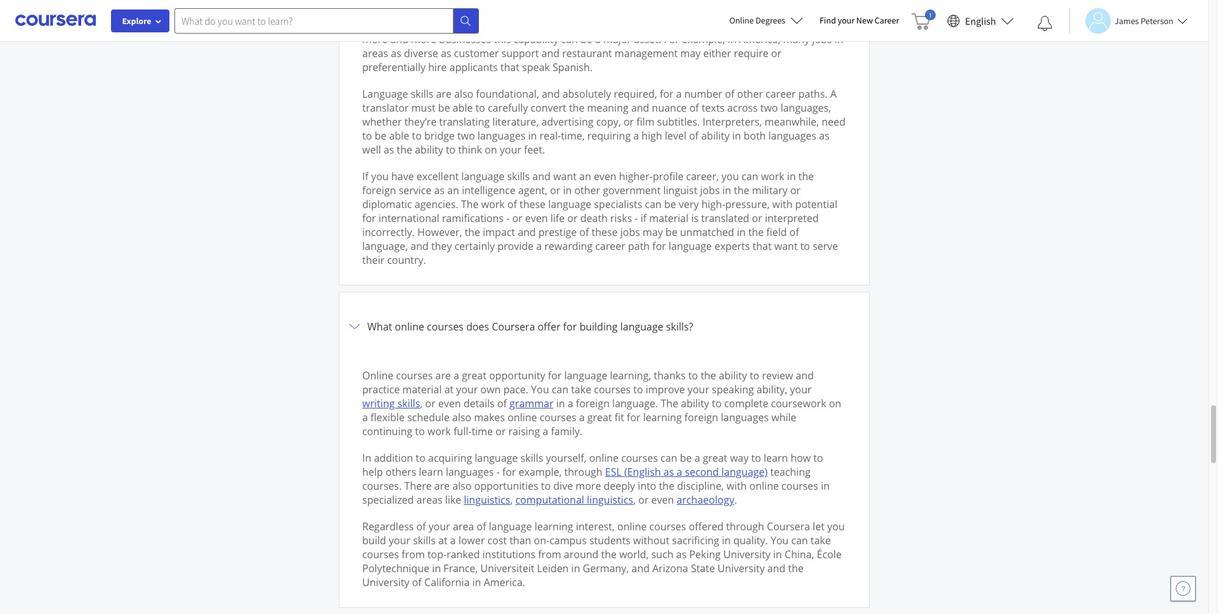 Task type: locate. For each thing, give the bounding box(es) containing it.
in
[[750, 0, 759, 4], [752, 18, 760, 32], [728, 32, 737, 46], [835, 32, 843, 46], [528, 129, 537, 143], [732, 129, 741, 143], [787, 169, 796, 183], [563, 183, 572, 197], [723, 183, 731, 197], [737, 225, 746, 239], [556, 397, 565, 411], [821, 479, 830, 493], [722, 534, 731, 548], [773, 548, 782, 562], [432, 562, 441, 576], [571, 562, 580, 576], [472, 576, 481, 589]]

polytechnique
[[362, 562, 430, 576]]

jobs inside "soft skills" of all kinds, including strong interpersonal communications ability, are in high demand for employers of all kinds. the ability to speak foreign languages is a particularly powerful case; the ability to speak multiple languages is indicative of a higher level of communications skills in general, and for more and more businesses this capability can be a major asset. for example, in america, many jobs in areas as diverse as customer support and restaurant management may either require or preferentially hire applicants that speak spanish.
[[812, 32, 832, 46]]

as down 'languages,'
[[819, 129, 830, 143]]

1 vertical spatial online
[[362, 369, 394, 383]]

thanks
[[654, 369, 686, 383]]

0 vertical spatial level
[[608, 18, 630, 32]]

be up the "discipline,"
[[680, 451, 692, 465]]

on right think
[[485, 143, 497, 157]]

1 vertical spatial areas
[[417, 493, 443, 507]]

powerful
[[726, 4, 768, 18]]

your up while
[[790, 383, 812, 397]]

case;
[[771, 4, 795, 18]]

with inside the teaching courses. there are also opportunities to dive more deeply into the discipline, with online courses in specialized areas like
[[727, 479, 747, 493]]

1 vertical spatial level
[[665, 129, 687, 143]]

0 vertical spatial other
[[737, 87, 763, 101]]

0 vertical spatial learning
[[643, 411, 682, 424]]

you right if at the left of page
[[371, 169, 389, 183]]

may inside 'if you have excellent language skills and want an even higher-profile career, you can work in the foreign service as an intelligence agent, or in other government linguist jobs in the military or diplomatic agencies. the work of these language specialists can be very high-pressure, with potential for international ramifications - or even life or death risks - if material is translated or interpreted incorrectly. however, the impact and prestige of these jobs may be unmatched in the field of language, and they certainly provide a rewarding career path for language experts that want to serve their country.'
[[643, 225, 663, 239]]

skills"
[[387, 0, 414, 4]]

online up world, at right
[[617, 520, 647, 534]]

even left life in the left of the page
[[525, 211, 548, 225]]

1 vertical spatial the
[[461, 197, 479, 211]]

from left top- at the left bottom of the page
[[402, 548, 425, 562]]

for inside in addition to acquiring language skills yourself, online courses can be a great way to learn how to help others learn languages - for example, through
[[502, 465, 516, 479]]

0 vertical spatial on
[[485, 143, 497, 157]]

1 horizontal spatial career
[[766, 87, 796, 101]]

at left details
[[444, 383, 454, 397]]

great left 'way'
[[703, 451, 727, 465]]

jobs left if
[[620, 225, 640, 239]]

the right case;
[[797, 4, 813, 18]]

or left the many
[[771, 46, 782, 60]]

can up pressure,
[[742, 169, 758, 183]]

1 list item from the top
[[339, 0, 870, 293]]

more inside the teaching courses. there are also opportunities to dive more deeply into the discipline, with online courses in specialized areas like
[[576, 479, 601, 493]]

may
[[681, 46, 701, 60], [643, 225, 663, 239]]

list item containing "soft skills" of all kinds, including strong interpersonal communications ability, are in high demand for employers of all kinds. the ability to speak foreign languages is a particularly powerful case; the ability to speak multiple languages is indicative of a higher level of communications skills in general, and for more and more businesses this capability can be a major asset. for example, in america, many jobs in areas as diverse as customer support and restaurant management may either require or preferentially hire applicants that speak spanish.
[[339, 0, 870, 293]]

0 horizontal spatial is
[[497, 18, 505, 32]]

able right the well
[[389, 129, 409, 143]]

online degrees
[[729, 15, 785, 26]]

to left bridge
[[412, 129, 422, 143]]

the inside in a foreign language. the ability to complete coursework on a flexible schedule also makes online courses a great fit for learning foreign languages while continuing to work full-time or raising a family.
[[661, 397, 678, 411]]

1 horizontal spatial may
[[681, 46, 701, 60]]

what online courses does coursera offer for building language skills? button
[[347, 300, 862, 353]]

to inside the teaching courses. there are also opportunities to dive more deeply into the discipline, with online courses in specialized areas like
[[541, 479, 551, 493]]

or inside online courses are a great opportunity for language learning, thanks to the ability to review and practice material at your own pace. you can take courses to improve your speaking ability, your writing skills , or even details of grammar
[[425, 397, 436, 411]]

a
[[662, 4, 668, 18], [567, 18, 573, 32], [595, 32, 601, 46], [676, 87, 682, 101], [633, 129, 639, 143], [536, 239, 542, 253], [454, 369, 459, 383], [568, 397, 573, 411], [362, 411, 368, 424], [579, 411, 585, 424], [543, 424, 548, 438], [695, 451, 700, 465], [677, 465, 682, 479], [450, 534, 456, 548]]

have
[[391, 169, 414, 183]]

0 horizontal spatial coursera
[[492, 320, 535, 334]]

may inside "soft skills" of all kinds, including strong interpersonal communications ability, are in high demand for employers of all kinds. the ability to speak foreign languages is a particularly powerful case; the ability to speak multiple languages is indicative of a higher level of communications skills in general, and for more and more businesses this capability can be a major asset. for example, in america, many jobs in areas as diverse as customer support and restaurant management may either require or preferentially hire applicants that speak spanish.
[[681, 46, 701, 60]]

are
[[732, 0, 747, 4], [436, 87, 452, 101], [436, 369, 451, 383], [434, 479, 450, 493]]

time
[[472, 424, 493, 438]]

1 horizontal spatial through
[[726, 520, 764, 534]]

as right service
[[434, 183, 445, 197]]

online up deeply
[[589, 451, 619, 465]]

to right how
[[814, 451, 823, 465]]

0 vertical spatial areas
[[362, 46, 388, 60]]

1 horizontal spatial ability,
[[757, 383, 787, 397]]

coursera inside dropdown button
[[492, 320, 535, 334]]

high up the degrees
[[762, 0, 782, 4]]

dive
[[553, 479, 573, 493]]

asset.
[[634, 32, 661, 46]]

other up death
[[575, 183, 600, 197]]

second
[[685, 465, 719, 479]]

online
[[729, 15, 754, 26], [362, 369, 394, 383]]

1 linguistics from the left
[[464, 493, 510, 507]]

country.
[[387, 253, 426, 267]]

path
[[628, 239, 650, 253]]

0 vertical spatial example,
[[682, 32, 725, 46]]

1 vertical spatial that
[[753, 239, 772, 253]]

1 vertical spatial may
[[643, 225, 663, 239]]

language inside dropdown button
[[620, 320, 664, 334]]

learn
[[764, 451, 788, 465], [419, 465, 443, 479]]

1 horizontal spatial from
[[538, 548, 561, 562]]

ability up complete
[[719, 369, 747, 383]]

example, up computational
[[519, 465, 562, 479]]

0 vertical spatial at
[[444, 383, 454, 397]]

meaning
[[587, 101, 629, 115]]

france,
[[444, 562, 478, 576]]

even left details
[[438, 397, 461, 411]]

None search field
[[174, 8, 479, 33]]

with inside 'if you have excellent language skills and want an even higher-profile career, you can work in the foreign service as an intelligence agent, or in other government linguist jobs in the military or diplomatic agencies. the work of these language specialists can be very high-pressure, with potential for international ramifications - or even life or death risks - if material is translated or interpreted incorrectly. however, the impact and prestige of these jobs may be unmatched in the field of language, and they certainly provide a rewarding career path for language experts that want to serve their country.'
[[772, 197, 793, 211]]

foundational,
[[476, 87, 539, 101]]

international
[[379, 211, 439, 225]]

1 horizontal spatial material
[[649, 211, 689, 225]]

0 horizontal spatial great
[[462, 369, 487, 383]]

high inside "soft skills" of all kinds, including strong interpersonal communications ability, are in high demand for employers of all kinds. the ability to speak foreign languages is a particularly powerful case; the ability to speak multiple languages is indicative of a higher level of communications skills in general, and for more and more businesses this capability can be a major asset. for example, in america, many jobs in areas as diverse as customer support and restaurant management may either require or preferentially hire applicants that speak spanish.
[[762, 0, 782, 4]]

high
[[762, 0, 782, 4], [642, 129, 662, 143]]

in
[[362, 451, 371, 465]]

what
[[367, 320, 392, 334]]

courses
[[427, 320, 464, 334], [396, 369, 433, 383], [594, 383, 631, 397], [540, 411, 576, 424], [621, 451, 658, 465], [782, 479, 818, 493], [649, 520, 686, 534], [362, 548, 399, 562]]

2 vertical spatial great
[[703, 451, 727, 465]]

1 vertical spatial great
[[587, 411, 612, 424]]

for up subtitles.
[[660, 87, 674, 101]]

also down the acquiring
[[453, 479, 472, 493]]

or left "film"
[[624, 115, 634, 129]]

on inside in a foreign language. the ability to complete coursework on a flexible schedule also makes online courses a great fit for learning foreign languages while continuing to work full-time or raising a family.
[[829, 397, 841, 411]]

material up schedule in the left bottom of the page
[[402, 383, 442, 397]]

career inside language skills are also foundational, and absolutely required, for a number of other career paths.  a translator must be able to carefully convert the meaning and nuance of texts across two languages, whether they're translating literature, advertising copy, or film subtitles. interpreters, meanwhile, need to be able to bridge two languages in real-time, requiring a high level of ability in both languages as well as the ability to think on your feet.
[[766, 87, 796, 101]]

high-
[[702, 197, 725, 211]]

may right risks in the right top of the page
[[643, 225, 663, 239]]

1 vertical spatial on
[[829, 397, 841, 411]]

or up 'provide'
[[512, 211, 523, 225]]

skills inside "soft skills" of all kinds, including strong interpersonal communications ability, are in high demand for employers of all kinds. the ability to speak foreign languages is a particularly powerful case; the ability to speak multiple languages is indicative of a higher level of communications skills in general, and for more and more businesses this capability can be a major asset. for example, in america, many jobs in areas as diverse as customer support and restaurant management may either require or preferentially hire applicants that speak spanish.
[[726, 18, 749, 32]]

languages up major
[[601, 4, 649, 18]]

coursera inside regardless of your area of language learning interest, online courses offered through coursera let you build your skills at a lower cost than on-campus students without sacrificing in quality. you can take courses from top-ranked institutions from around the world, such as peking university in china, école polytechnique in france, universiteit leiden in germany, and arizona state university and the university of california in america.
[[767, 520, 810, 534]]

foreign inside 'if you have excellent language skills and want an even higher-profile career, you can work in the foreign service as an intelligence agent, or in other government linguist jobs in the military or diplomatic agencies. the work of these language specialists can be very high-pressure, with potential for international ramifications - or even life or death risks - if material is translated or interpreted incorrectly. however, the impact and prestige of these jobs may be unmatched in the field of language, and they certainly provide a rewarding career path for language experts that want to serve their country.'
[[362, 183, 396, 197]]

america,
[[739, 32, 781, 46]]

can inside online courses are a great opportunity for language learning, thanks to the ability to review and practice material at your own pace. you can take courses to improve your speaking ability, your writing skills , or even details of grammar
[[552, 383, 569, 397]]

communications up the asset.
[[617, 0, 696, 4]]

online inside online courses are a great opportunity for language learning, thanks to the ability to review and practice material at your own pace. you can take courses to improve your speaking ability, your writing skills , or even details of grammar
[[362, 369, 394, 383]]

online inside dropdown button
[[395, 320, 424, 334]]

what online courses does coursera offer for building language skills?
[[367, 320, 693, 334]]

0 horizontal spatial work
[[427, 424, 451, 438]]

experts
[[715, 239, 750, 253]]

that up foundational,
[[501, 60, 520, 74]]

skills up require
[[726, 18, 749, 32]]

work inside in a foreign language. the ability to complete coursework on a flexible schedule also makes online courses a great fit for learning foreign languages while continuing to work full-time or raising a family.
[[427, 424, 451, 438]]

requiring
[[587, 129, 631, 143]]

america.
[[484, 576, 525, 589]]

1 vertical spatial work
[[481, 197, 505, 211]]

online
[[395, 320, 424, 334], [508, 411, 537, 424], [589, 451, 619, 465], [750, 479, 779, 493], [617, 520, 647, 534]]

1 horizontal spatial able
[[453, 101, 473, 115]]

1 vertical spatial able
[[389, 129, 409, 143]]

0 vertical spatial that
[[501, 60, 520, 74]]

skills down the raising
[[521, 451, 543, 465]]

1 horizontal spatial jobs
[[700, 183, 720, 197]]

1 vertical spatial also
[[452, 411, 471, 424]]

1 horizontal spatial great
[[587, 411, 612, 424]]

foreign down "speaking"
[[685, 411, 718, 424]]

0 horizontal spatial able
[[389, 129, 409, 143]]

raising
[[509, 424, 540, 438]]

you
[[371, 169, 389, 183], [722, 169, 739, 183], [827, 520, 845, 534]]

china,
[[785, 548, 814, 562]]

1 vertical spatial career
[[595, 239, 626, 253]]

through down .
[[726, 520, 764, 534]]

example, inside in addition to acquiring language skills yourself, online courses can be a great way to learn how to help others learn languages - for example, through
[[519, 465, 562, 479]]

1 vertical spatial example,
[[519, 465, 562, 479]]

1 horizontal spatial level
[[665, 129, 687, 143]]

0 vertical spatial high
[[762, 0, 782, 4]]

for right path
[[652, 239, 666, 253]]

0 vertical spatial through
[[564, 465, 603, 479]]

0 horizontal spatial example,
[[519, 465, 562, 479]]

0 horizontal spatial these
[[520, 197, 546, 211]]

0 horizontal spatial career
[[595, 239, 626, 253]]

required,
[[614, 87, 657, 101]]

university down quality.
[[718, 562, 765, 576]]

0 horizontal spatial with
[[727, 479, 747, 493]]

building
[[580, 320, 618, 334]]

2 horizontal spatial great
[[703, 451, 727, 465]]

degrees
[[756, 15, 785, 26]]

0 vertical spatial online
[[729, 15, 754, 26]]

1 horizontal spatial take
[[811, 534, 831, 548]]

, left into
[[633, 493, 636, 507]]

you inside online courses are a great opportunity for language learning, thanks to the ability to review and practice material at your own pace. you can take courses to improve your speaking ability, your writing skills , or even details of grammar
[[531, 383, 549, 397]]

as inside regardless of your area of language learning interest, online courses offered through coursera let you build your skills at a lower cost than on-campus students without sacrificing in quality. you can take courses from top-ranked institutions from around the world, such as peking university in china, école polytechnique in france, universiteit leiden in germany, and arizona state university and the university of california in america.
[[676, 548, 687, 562]]

also inside language skills are also foundational, and absolutely required, for a number of other career paths.  a translator must be able to carefully convert the meaning and nuance of texts across two languages, whether they're translating literature, advertising copy, or film subtitles. interpreters, meanwhile, need to be able to bridge two languages in real-time, requiring a high level of ability in both languages as well as the ability to think on your feet.
[[454, 87, 473, 101]]

career up meanwhile,
[[766, 87, 796, 101]]

deeply
[[604, 479, 635, 493]]

for up language,
[[362, 211, 376, 225]]

online inside the teaching courses. there are also opportunities to dive more deeply into the discipline, with online courses in specialized areas like
[[750, 479, 779, 493]]

0 horizontal spatial level
[[608, 18, 630, 32]]

0 horizontal spatial that
[[501, 60, 520, 74]]

online inside regardless of your area of language learning interest, online courses offered through coursera let you build your skills at a lower cost than on-campus students without sacrificing in quality. you can take courses from top-ranked institutions from around the world, such as peking university in china, école polytechnique in france, universiteit leiden in germany, and arizona state university and the university of california in america.
[[617, 520, 647, 534]]

and down feet.
[[533, 169, 551, 183]]

an
[[579, 169, 591, 183], [447, 183, 459, 197]]

1 vertical spatial two
[[457, 129, 475, 143]]

coursera image
[[15, 10, 96, 31]]

intelligence
[[462, 183, 516, 197]]

does
[[466, 320, 489, 334]]

communications up either
[[645, 18, 724, 32]]

level inside "soft skills" of all kinds, including strong interpersonal communications ability, are in high demand for employers of all kinds. the ability to speak foreign languages is a particularly powerful case; the ability to speak multiple languages is indicative of a higher level of communications skills in general, and for more and more businesses this capability can be a major asset. for example, in america, many jobs in areas as diverse as customer support and restaurant management may either require or preferentially hire applicants that speak spanish.
[[608, 18, 630, 32]]

skills inside in addition to acquiring language skills yourself, online courses can be a great way to learn how to help others learn languages - for example, through
[[521, 451, 543, 465]]

- up 'provide'
[[506, 211, 510, 225]]

learn right others
[[419, 465, 443, 479]]

1 vertical spatial coursera
[[767, 520, 810, 534]]

areas left like
[[417, 493, 443, 507]]

a inside in addition to acquiring language skills yourself, online courses can be a great way to learn how to help others learn languages - for example, through
[[695, 451, 700, 465]]

(english
[[624, 465, 661, 479]]

career inside 'if you have excellent language skills and want an even higher-profile career, you can work in the foreign service as an intelligence agent, or in other government linguist jobs in the military or diplomatic agencies. the work of these language specialists can be very high-pressure, with potential for international ramifications - or even life or death risks - if material is translated or interpreted incorrectly. however, the impact and prestige of these jobs may be unmatched in the field of language, and they certainly provide a rewarding career path for language experts that want to serve their country.'
[[595, 239, 626, 253]]

2 horizontal spatial jobs
[[812, 32, 832, 46]]

0 vertical spatial able
[[453, 101, 473, 115]]

great inside online courses are a great opportunity for language learning, thanks to the ability to review and practice material at your own pace. you can take courses to improve your speaking ability, your writing skills , or even details of grammar
[[462, 369, 487, 383]]

peterson
[[1141, 15, 1174, 26]]

at left area
[[438, 534, 448, 548]]

language inside in addition to acquiring language skills yourself, online courses can be a great way to learn how to help others learn languages - for example, through
[[475, 451, 518, 465]]

languages up like
[[446, 465, 494, 479]]

if
[[641, 211, 647, 225]]

0 vertical spatial coursera
[[492, 320, 535, 334]]

ability, inside online courses are a great opportunity for language learning, thanks to the ability to review and practice material at your own pace. you can take courses to improve your speaking ability, your writing skills , or even details of grammar
[[757, 383, 787, 397]]

learning down computational
[[535, 520, 573, 534]]

writing skills link
[[362, 397, 420, 411]]

improve
[[646, 383, 685, 397]]

profile
[[653, 169, 684, 183]]

shopping cart: 1 item image
[[912, 10, 936, 30]]

1 horizontal spatial more
[[411, 32, 437, 46]]

to left serve
[[800, 239, 810, 253]]

1 horizontal spatial linguistics
[[587, 493, 633, 507]]

california
[[424, 576, 470, 589]]

1 vertical spatial ability,
[[757, 383, 787, 397]]

0 horizontal spatial other
[[575, 183, 600, 197]]

languages down 'languages,'
[[769, 129, 817, 143]]

ability, up either
[[699, 0, 729, 4]]

want down interpreted
[[774, 239, 798, 253]]

language inside regardless of your area of language learning interest, online courses offered through coursera let you build your skills at a lower cost than on-campus students without sacrificing in quality. you can take courses from top-ranked institutions from around the world, such as peking university in china, école polytechnique in france, universiteit leiden in germany, and arizona state university and the university of california in america.
[[489, 520, 532, 534]]

0 vertical spatial material
[[649, 211, 689, 225]]

and left they
[[411, 239, 429, 253]]

0 horizontal spatial ability,
[[699, 0, 729, 4]]

1 vertical spatial you
[[771, 534, 789, 548]]

0 horizontal spatial on
[[485, 143, 497, 157]]

courses inside in addition to acquiring language skills yourself, online courses can be a great way to learn how to help others learn languages - for example, through
[[621, 451, 658, 465]]

2 vertical spatial the
[[661, 397, 678, 411]]

0 vertical spatial also
[[454, 87, 473, 101]]

think
[[458, 143, 482, 157]]

even inside online courses are a great opportunity for language learning, thanks to the ability to review and practice material at your own pace. you can take courses to improve your speaking ability, your writing skills , or even details of grammar
[[438, 397, 461, 411]]

0 vertical spatial career
[[766, 87, 796, 101]]

the inside the teaching courses. there are also opportunities to dive more deeply into the discipline, with online courses in specialized areas like
[[659, 479, 675, 493]]

2 horizontal spatial is
[[691, 211, 699, 225]]

0 vertical spatial take
[[571, 383, 591, 397]]

- left if
[[635, 211, 638, 225]]

1 horizontal spatial learning
[[643, 411, 682, 424]]

0 horizontal spatial you
[[371, 169, 389, 183]]

1 horizontal spatial is
[[652, 4, 659, 18]]

in a foreign language. the ability to complete coursework on a flexible schedule also makes online courses a great fit for learning foreign languages while continuing to work full-time or raising a family.
[[362, 397, 841, 438]]

2 horizontal spatial ,
[[633, 493, 636, 507]]

from
[[402, 548, 425, 562], [538, 548, 561, 562]]

learn left how
[[764, 451, 788, 465]]

great left fit
[[587, 411, 612, 424]]

1 horizontal spatial areas
[[417, 493, 443, 507]]

be inside in addition to acquiring language skills yourself, online courses can be a great way to learn how to help others learn languages - for example, through
[[680, 451, 692, 465]]

that inside "soft skills" of all kinds, including strong interpersonal communications ability, are in high demand for employers of all kinds. the ability to speak foreign languages is a particularly powerful case; the ability to speak multiple languages is indicative of a higher level of communications skills in general, and for more and more businesses this capability can be a major asset. for example, in america, many jobs in areas as diverse as customer support and restaurant management may either require or preferentially hire applicants that speak spanish.
[[501, 60, 520, 74]]

0 vertical spatial the
[[471, 4, 489, 18]]

take inside regardless of your area of language learning interest, online courses offered through coursera let you build your skills at a lower cost than on-campus students without sacrificing in quality. you can take courses from top-ranked institutions from around the world, such as peking university in china, école polytechnique in france, universiteit leiden in germany, and arizona state university and the university of california in america.
[[811, 534, 831, 548]]

list item containing what online courses does coursera offer for building language skills?
[[339, 292, 870, 614]]

language
[[461, 169, 505, 183], [548, 197, 592, 211], [669, 239, 712, 253], [620, 320, 664, 334], [564, 369, 607, 383], [475, 451, 518, 465], [489, 520, 532, 534]]

0 vertical spatial jobs
[[812, 32, 832, 46]]

at inside online courses are a great opportunity for language learning, thanks to the ability to review and practice material at your own pace. you can take courses to improve your speaking ability, your writing skills , or even details of grammar
[[444, 383, 454, 397]]

for
[[827, 0, 841, 4], [824, 18, 838, 32], [660, 87, 674, 101], [362, 211, 376, 225], [652, 239, 666, 253], [563, 320, 577, 334], [548, 369, 562, 383], [627, 411, 641, 424], [502, 465, 516, 479]]

your
[[838, 15, 855, 26], [500, 143, 521, 157], [456, 383, 478, 397], [688, 383, 709, 397], [790, 383, 812, 397], [429, 520, 450, 534], [389, 534, 410, 548]]

new
[[857, 15, 873, 26]]

there
[[404, 479, 432, 493]]

can inside regardless of your area of language learning interest, online courses offered through coursera let you build your skills at a lower cost than on-campus students without sacrificing in quality. you can take courses from top-ranked institutions from around the world, such as peking university in china, école polytechnique in france, universiteit leiden in germany, and arizona state university and the university of california in america.
[[791, 534, 808, 548]]

foreign up restaurant
[[565, 4, 599, 18]]

material right if
[[649, 211, 689, 225]]

0 horizontal spatial linguistics
[[464, 493, 510, 507]]

1 vertical spatial communications
[[645, 18, 724, 32]]

online courses are a great opportunity for language learning, thanks to the ability to review and practice material at your own pace. you can take courses to improve your speaking ability, your writing skills , or even details of grammar
[[362, 369, 814, 411]]

0 vertical spatial two
[[760, 101, 778, 115]]

high inside language skills are also foundational, and absolutely required, for a number of other career paths.  a translator must be able to carefully convert the meaning and nuance of texts across two languages, whether they're translating literature, advertising copy, or film subtitles. interpreters, meanwhile, need to be able to bridge two languages in real-time, requiring a high level of ability in both languages as well as the ability to think on your feet.
[[642, 129, 662, 143]]

speak down skills"
[[375, 18, 402, 32]]

able
[[453, 101, 473, 115], [389, 129, 409, 143]]

at
[[444, 383, 454, 397], [438, 534, 448, 548]]

2 vertical spatial work
[[427, 424, 451, 438]]

1 horizontal spatial coursera
[[767, 520, 810, 534]]

you right career,
[[722, 169, 739, 183]]

quality.
[[733, 534, 768, 548]]

2 horizontal spatial more
[[576, 479, 601, 493]]

be left major
[[581, 32, 593, 46]]

show notifications image
[[1037, 16, 1053, 31]]

like
[[445, 493, 461, 507]]

languages inside in addition to acquiring language skills yourself, online courses can be a great way to learn how to help others learn languages - for example, through
[[446, 465, 494, 479]]

1 horizontal spatial learn
[[764, 451, 788, 465]]

1 horizontal spatial other
[[737, 87, 763, 101]]

also
[[454, 87, 473, 101], [452, 411, 471, 424], [453, 479, 472, 493]]

1 horizontal spatial work
[[481, 197, 505, 211]]

and
[[804, 18, 822, 32], [390, 32, 408, 46], [542, 46, 560, 60], [542, 87, 560, 101], [631, 101, 649, 115], [533, 169, 551, 183], [518, 225, 536, 239], [411, 239, 429, 253], [796, 369, 814, 383], [632, 562, 650, 576], [768, 562, 786, 576]]

at for are
[[444, 383, 454, 397]]

1 vertical spatial material
[[402, 383, 442, 397]]

,
[[420, 397, 423, 411], [510, 493, 513, 507], [633, 493, 636, 507]]

0 horizontal spatial may
[[643, 225, 663, 239]]

1 horizontal spatial two
[[760, 101, 778, 115]]

0 horizontal spatial learning
[[535, 520, 573, 534]]

communications
[[617, 0, 696, 4], [645, 18, 724, 32]]

that
[[501, 60, 520, 74], [753, 239, 772, 253]]

2 list item from the top
[[339, 292, 870, 614]]

specialists
[[594, 197, 642, 211]]

the inside "soft skills" of all kinds, including strong interpersonal communications ability, are in high demand for employers of all kinds. the ability to speak foreign languages is a particularly powerful case; the ability to speak multiple languages is indicative of a higher level of communications skills in general, and for more and more businesses this capability can be a major asset. for example, in america, many jobs in areas as diverse as customer support and restaurant management may either require or preferentially hire applicants that speak spanish.
[[471, 4, 489, 18]]

your left own
[[456, 383, 478, 397]]

or right the time
[[496, 424, 506, 438]]

the inside online courses are a great opportunity for language learning, thanks to the ability to review and practice material at your own pace. you can take courses to improve your speaking ability, your writing skills , or even details of grammar
[[701, 369, 716, 383]]

general,
[[763, 18, 801, 32]]

institutions
[[483, 548, 536, 562]]

james peterson button
[[1069, 8, 1188, 33]]

list item
[[339, 0, 870, 293], [339, 292, 870, 614]]

.
[[734, 493, 737, 507]]

than
[[510, 534, 531, 548]]

0 vertical spatial work
[[761, 169, 785, 183]]

review
[[762, 369, 793, 383]]

language up institutions
[[489, 520, 532, 534]]

can left second
[[661, 451, 677, 465]]

learning inside regardless of your area of language learning interest, online courses offered through coursera let you build your skills at a lower cost than on-campus students without sacrificing in quality. you can take courses from top-ranked institutions from around the world, such as peking university in china, école polytechnique in france, universiteit leiden in germany, and arizona state university and the university of california in america.
[[535, 520, 573, 534]]

great inside in addition to acquiring language skills yourself, online courses can be a great way to learn how to help others learn languages - for example, through
[[703, 451, 727, 465]]

1 horizontal spatial high
[[762, 0, 782, 4]]

0 vertical spatial communications
[[617, 0, 696, 4]]

école
[[817, 548, 842, 562]]

that right the "experts" at the top
[[753, 239, 772, 253]]

learning down improve
[[643, 411, 682, 424]]

2 horizontal spatial work
[[761, 169, 785, 183]]

more right dive
[[576, 479, 601, 493]]

0 horizontal spatial take
[[571, 383, 591, 397]]

areas up language
[[362, 46, 388, 60]]

example, inside "soft skills" of all kinds, including strong interpersonal communications ability, are in high demand for employers of all kinds. the ability to speak foreign languages is a particularly powerful case; the ability to speak multiple languages is indicative of a higher level of communications skills in general, and for more and more businesses this capability can be a major asset. for example, in america, many jobs in areas as diverse as customer support and restaurant management may either require or preferentially hire applicants that speak spanish.
[[682, 32, 725, 46]]

through
[[564, 465, 603, 479], [726, 520, 764, 534]]

work up impact on the top of page
[[481, 197, 505, 211]]

ability inside online courses are a great opportunity for language learning, thanks to the ability to review and practice material at your own pace. you can take courses to improve your speaking ability, your writing skills , or even details of grammar
[[719, 369, 747, 383]]

can inside in addition to acquiring language skills yourself, online courses can be a great way to learn how to help others learn languages - for example, through
[[661, 451, 677, 465]]



Task type: describe. For each thing, give the bounding box(es) containing it.
impact
[[483, 225, 515, 239]]

area
[[453, 520, 474, 534]]

language inside online courses are a great opportunity for language learning, thanks to the ability to review and practice material at your own pace. you can take courses to improve your speaking ability, your writing skills , or even details of grammar
[[564, 369, 607, 383]]

provide
[[498, 239, 534, 253]]

including
[[472, 0, 515, 4]]

ability down texts
[[701, 129, 730, 143]]

- inside in addition to acquiring language skills yourself, online courses can be a great way to learn how to help others learn languages - for example, through
[[496, 465, 500, 479]]

sacrificing
[[672, 534, 719, 548]]

excellent
[[417, 169, 459, 183]]

for inside dropdown button
[[563, 320, 577, 334]]

also inside in a foreign language. the ability to complete coursework on a flexible schedule also makes online courses a great fit for learning foreign languages while continuing to work full-time or raising a family.
[[452, 411, 471, 424]]

a inside online courses are a great opportunity for language learning, thanks to the ability to review and practice material at your own pace. you can take courses to improve your speaking ability, your writing skills , or even details of grammar
[[454, 369, 459, 383]]

0 horizontal spatial more
[[362, 32, 388, 46]]

is inside 'if you have excellent language skills and want an even higher-profile career, you can work in the foreign service as an intelligence agent, or in other government linguist jobs in the military or diplomatic agencies. the work of these language specialists can be very high-pressure, with potential for international ramifications - or even life or death risks - if material is translated or interpreted incorrectly. however, the impact and prestige of these jobs may be unmatched in the field of language, and they certainly provide a rewarding career path for language experts that want to serve their country.'
[[691, 211, 699, 225]]

either
[[703, 46, 731, 60]]

0 vertical spatial want
[[553, 169, 577, 183]]

be down translator
[[375, 129, 387, 143]]

acquiring
[[428, 451, 472, 465]]

incorrectly.
[[362, 225, 415, 239]]

ability inside in a foreign language. the ability to complete coursework on a flexible schedule also makes online courses a great fit for learning foreign languages while continuing to work full-time or raising a family.
[[681, 397, 709, 411]]

ability, inside "soft skills" of all kinds, including strong interpersonal communications ability, are in high demand for employers of all kinds. the ability to speak foreign languages is a particularly powerful case; the ability to speak multiple languages is indicative of a higher level of communications skills in general, and for more and more businesses this capability can be a major asset. for example, in america, many jobs in areas as diverse as customer support and restaurant management may either require or preferentially hire applicants that speak spanish.
[[699, 0, 729, 4]]

chevron right image
[[347, 319, 362, 334]]

are inside online courses are a great opportunity for language learning, thanks to the ability to review and practice material at your own pace. you can take courses to improve your speaking ability, your writing skills , or even details of grammar
[[436, 369, 451, 383]]

and down quality.
[[768, 562, 786, 576]]

a left fit
[[579, 411, 585, 424]]

as left diverse
[[391, 46, 401, 60]]

other inside language skills are also foundational, and absolutely required, for a number of other career paths.  a translator must be able to carefully convert the meaning and nuance of texts across two languages, whether they're translating literature, advertising copy, or film subtitles. interpreters, meanwhile, need to be able to bridge two languages in real-time, requiring a high level of ability in both languages as well as the ability to think on your feet.
[[737, 87, 763, 101]]

online inside in a foreign language. the ability to complete coursework on a flexible schedule also makes online courses a great fit for learning foreign languages while continuing to work full-time or raising a family.
[[508, 411, 537, 424]]

the up the have
[[397, 143, 412, 157]]

language,
[[362, 239, 408, 253]]

to up capability at top left
[[522, 4, 532, 18]]

0 horizontal spatial an
[[447, 183, 459, 197]]

to right thanks
[[688, 369, 698, 383]]

and inside online courses are a great opportunity for language learning, thanks to the ability to review and practice material at your own pace. you can take courses to improve your speaking ability, your writing skills , or even details of grammar
[[796, 369, 814, 383]]

1 horizontal spatial ,
[[510, 493, 513, 507]]

or right life in the left of the page
[[567, 211, 578, 225]]

ranked
[[447, 548, 480, 562]]

ability up excellent
[[415, 143, 443, 157]]

or left the field
[[752, 211, 762, 225]]

support
[[502, 46, 539, 60]]

rewarding
[[545, 239, 593, 253]]

as right diverse
[[441, 46, 451, 60]]

teaching courses. there are also opportunities to dive more deeply into the discipline, with online courses in specialized areas like
[[362, 465, 830, 507]]

your right 'build'
[[389, 534, 410, 548]]

of inside online courses are a great opportunity for language learning, thanks to the ability to review and practice material at your own pace. you can take courses to improve your speaking ability, your writing skills , or even details of grammar
[[497, 397, 507, 411]]

all left "kinds."
[[427, 4, 438, 18]]

1 vertical spatial jobs
[[700, 183, 720, 197]]

they're
[[404, 115, 437, 129]]

agencies.
[[415, 197, 459, 211]]

online inside in addition to acquiring language skills yourself, online courses can be a great way to learn how to help others learn languages - for example, through
[[589, 451, 619, 465]]

the left world, at right
[[601, 548, 617, 562]]

"soft
[[362, 0, 385, 4]]

many
[[783, 32, 810, 46]]

What do you want to learn? text field
[[174, 8, 454, 33]]

skills inside language skills are also foundational, and absolutely required, for a number of other career paths.  a translator must be able to carefully convert the meaning and nuance of texts across two languages, whether they're translating literature, advertising copy, or film subtitles. interpreters, meanwhile, need to be able to bridge two languages in real-time, requiring a high level of ability in both languages as well as the ability to think on your feet.
[[411, 87, 434, 101]]

speak down capability at top left
[[522, 60, 550, 74]]

areas inside "soft skills" of all kinds, including strong interpersonal communications ability, are in high demand for employers of all kinds. the ability to speak foreign languages is a particularly powerful case; the ability to speak multiple languages is indicative of a higher level of communications skills in general, and for more and more businesses this capability can be a major asset. for example, in america, many jobs in areas as diverse as customer support and restaurant management may either require or preferentially hire applicants that speak spanish.
[[362, 46, 388, 60]]

addition
[[374, 451, 413, 465]]

particularly
[[670, 4, 723, 18]]

and left such
[[632, 562, 650, 576]]

the left impact on the top of page
[[465, 225, 480, 239]]

schedule
[[407, 411, 450, 424]]

and right impact on the top of page
[[518, 225, 536, 239]]

2 horizontal spatial -
[[635, 211, 638, 225]]

through inside in addition to acquiring language skills yourself, online courses can be a great way to learn how to help others learn languages - for example, through
[[564, 465, 603, 479]]

arizona
[[652, 562, 688, 576]]

to right addition
[[416, 451, 426, 465]]

language up the 'prestige'
[[548, 197, 592, 211]]

how
[[791, 451, 811, 465]]

material inside online courses are a great opportunity for language learning, thanks to the ability to review and practice material at your own pace. you can take courses to improve your speaking ability, your writing skills , or even details of grammar
[[402, 383, 442, 397]]

foreign inside "soft skills" of all kinds, including strong interpersonal communications ability, are in high demand for employers of all kinds. the ability to speak foreign languages is a particularly powerful case; the ability to speak multiple languages is indicative of a higher level of communications skills in general, and for more and more businesses this capability can be a major asset. for example, in america, many jobs in areas as diverse as customer support and restaurant management may either require or preferentially hire applicants that speak spanish.
[[565, 4, 599, 18]]

and right support
[[542, 46, 560, 60]]

to left improve
[[633, 383, 643, 397]]

be right must
[[438, 101, 450, 115]]

1 horizontal spatial -
[[506, 211, 510, 225]]

material inside 'if you have excellent language skills and want an even higher-profile career, you can work in the foreign service as an intelligence agent, or in other government linguist jobs in the military or diplomatic agencies. the work of these language specialists can be very high-pressure, with potential for international ramifications - or even life or death risks - if material is translated or interpreted incorrectly. however, the impact and prestige of these jobs may be unmatched in the field of language, and they certainly provide a rewarding career path for language experts that want to serve their country.'
[[649, 211, 689, 225]]

to down "soft
[[362, 18, 372, 32]]

a left second
[[677, 465, 682, 479]]

and left nuance
[[631, 101, 649, 115]]

kinds.
[[440, 4, 468, 18]]

to left review
[[750, 369, 760, 383]]

the inside 'if you have excellent language skills and want an even higher-profile career, you can work in the foreign service as an intelligence agent, or in other government linguist jobs in the military or diplomatic agencies. the work of these language specialists can be very high-pressure, with potential for international ramifications - or even life or death risks - if material is translated or interpreted incorrectly. however, the impact and prestige of these jobs may be unmatched in the field of language, and they certainly provide a rewarding career path for language experts that want to serve their country.'
[[461, 197, 479, 211]]

universiteit
[[481, 562, 534, 576]]

or inside in a foreign language. the ability to complete coursework on a flexible schedule also makes online courses a great fit for learning foreign languages while continuing to work full-time or raising a family.
[[496, 424, 506, 438]]

agent,
[[518, 183, 548, 197]]

as inside 'if you have excellent language skills and want an even higher-profile career, you can work in the foreign service as an intelligence agent, or in other government linguist jobs in the military or diplomatic agencies. the work of these language specialists can be very high-pressure, with potential for international ramifications - or even life or death risks - if material is translated or interpreted incorrectly. however, the impact and prestige of these jobs may be unmatched in the field of language, and they certainly provide a rewarding career path for language experts that want to serve their country.'
[[434, 183, 445, 197]]

number
[[685, 87, 722, 101]]

are inside "soft skills" of all kinds, including strong interpersonal communications ability, are in high demand for employers of all kinds. the ability to speak foreign languages is a particularly powerful case; the ability to speak multiple languages is indicative of a higher level of communications skills in general, and for more and more businesses this capability can be a major asset. for example, in america, many jobs in areas as diverse as customer support and restaurant management may either require or preferentially hire applicants that speak spanish.
[[732, 0, 747, 4]]

this
[[494, 32, 511, 46]]

language down think
[[461, 169, 505, 183]]

interpreted
[[765, 211, 819, 225]]

and down demand
[[804, 18, 822, 32]]

skills?
[[666, 320, 693, 334]]

convert
[[531, 101, 566, 115]]

to down translator
[[362, 129, 372, 143]]

languages down carefully at the top of the page
[[478, 129, 526, 143]]

courses inside the teaching courses. there are also opportunities to dive more deeply into the discipline, with online courses in specialized areas like
[[782, 479, 818, 493]]

a up "family."
[[568, 397, 573, 411]]

or right military
[[790, 183, 801, 197]]

help
[[362, 465, 383, 479]]

2 linguistics from the left
[[587, 493, 633, 507]]

language down very
[[669, 239, 712, 253]]

cost
[[488, 534, 507, 548]]

speak up capability at top left
[[534, 4, 562, 18]]

businesses
[[439, 32, 491, 46]]

the inside "soft skills" of all kinds, including strong interpersonal communications ability, are in high demand for employers of all kinds. the ability to speak foreign languages is a particularly powerful case; the ability to speak multiple languages is indicative of a higher level of communications skills in general, and for more and more businesses this capability can be a major asset. for example, in america, many jobs in areas as diverse as customer support and restaurant management may either require or preferentially hire applicants that speak spanish.
[[797, 4, 813, 18]]

learning inside in a foreign language. the ability to complete coursework on a flexible schedule also makes online courses a great fit for learning foreign languages while continuing to work full-time or raising a family.
[[643, 411, 682, 424]]

at for your
[[438, 534, 448, 548]]

your left area
[[429, 520, 450, 534]]

0 horizontal spatial learn
[[419, 465, 443, 479]]

however,
[[417, 225, 462, 239]]

find your new career
[[820, 15, 899, 26]]

or inside "soft skills" of all kinds, including strong interpersonal communications ability, are in high demand for employers of all kinds. the ability to speak foreign languages is a particularly powerful case; the ability to speak multiple languages is indicative of a higher level of communications skills in general, and for more and more businesses this capability can be a major asset. for example, in america, many jobs in areas as diverse as customer support and restaurant management may either require or preferentially hire applicants that speak spanish.
[[771, 46, 782, 60]]

2 from from the left
[[538, 548, 561, 562]]

a left "family."
[[543, 424, 548, 438]]

ability left new
[[816, 4, 844, 18]]

speaking
[[712, 383, 754, 397]]

to right 'way'
[[751, 451, 761, 465]]

be inside "soft skills" of all kinds, including strong interpersonal communications ability, are in high demand for employers of all kinds. the ability to speak foreign languages is a particularly powerful case; the ability to speak multiple languages is indicative of a higher level of communications skills in general, and for more and more businesses this capability can be a major asset. for example, in america, many jobs in areas as diverse as customer support and restaurant management may either require or preferentially hire applicants that speak spanish.
[[581, 32, 593, 46]]

whether
[[362, 115, 402, 129]]

texts
[[702, 101, 725, 115]]

spanish.
[[553, 60, 593, 74]]

your right find
[[838, 15, 855, 26]]

courses inside dropdown button
[[427, 320, 464, 334]]

a inside 'if you have excellent language skills and want an even higher-profile career, you can work in the foreign service as an intelligence agent, or in other government linguist jobs in the military or diplomatic agencies. the work of these language specialists can be very high-pressure, with potential for international ramifications - or even life or death risks - if material is translated or interpreted incorrectly. however, the impact and prestige of these jobs may be unmatched in the field of language, and they certainly provide a rewarding career path for language experts that want to serve their country.'
[[536, 239, 542, 253]]

skills inside online courses are a great opportunity for language learning, thanks to the ability to review and practice material at your own pace. you can take courses to improve your speaking ability, your writing skills , or even details of grammar
[[397, 397, 420, 411]]

skills inside 'if you have excellent language skills and want an even higher-profile career, you can work in the foreign service as an intelligence agent, or in other government linguist jobs in the military or diplomatic agencies. the work of these language specialists can be very high-pressure, with potential for international ramifications - or even life or death risks - if material is translated or interpreted incorrectly. however, the impact and prestige of these jobs may be unmatched in the field of language, and they certainly provide a rewarding career path for language experts that want to serve their country.'
[[507, 169, 530, 183]]

online for online degrees
[[729, 15, 754, 26]]

literature,
[[492, 115, 539, 129]]

career,
[[686, 169, 719, 183]]

as right the well
[[384, 143, 394, 157]]

1 horizontal spatial an
[[579, 169, 591, 183]]

the left école
[[788, 562, 804, 576]]

death
[[580, 211, 608, 225]]

or inside language skills are also foundational, and absolutely required, for a number of other career paths.  a translator must be able to carefully convert the meaning and nuance of texts across two languages, whether they're translating literature, advertising copy, or film subtitles. interpreters, meanwhile, need to be able to bridge two languages in real-time, requiring a high level of ability in both languages as well as the ability to think on your feet.
[[624, 115, 634, 129]]

you inside regardless of your area of language learning interest, online courses offered through coursera let you build your skills at a lower cost than on-campus students without sacrificing in quality. you can take courses from top-ranked institutions from around the world, such as peking university in china, école polytechnique in france, universiteit leiden in germany, and arizona state university and the university of california in america.
[[827, 520, 845, 534]]

indicative
[[507, 18, 552, 32]]

1 horizontal spatial you
[[722, 169, 739, 183]]

or right the agent,
[[550, 183, 560, 197]]

0 vertical spatial these
[[520, 197, 546, 211]]

the up time,
[[569, 101, 585, 115]]

are inside language skills are also foundational, and absolutely required, for a number of other career paths.  a translator must be able to carefully convert the meaning and nuance of texts across two languages, whether they're translating literature, advertising copy, or film subtitles. interpreters, meanwhile, need to be able to bridge two languages in real-time, requiring a high level of ability in both languages as well as the ability to think on your feet.
[[436, 87, 452, 101]]

english
[[965, 14, 996, 27]]

a left higher
[[567, 18, 573, 32]]

take inside online courses are a great opportunity for language learning, thanks to the ability to review and practice material at your own pace. you can take courses to improve your speaking ability, your writing skills , or even details of grammar
[[571, 383, 591, 397]]

online for online courses are a great opportunity for language learning, thanks to the ability to review and practice material at your own pace. you can take courses to improve your speaking ability, your writing skills , or even details of grammar
[[362, 369, 394, 383]]

in inside the teaching courses. there are also opportunities to dive more deeply into the discipline, with online courses in specialized areas like
[[821, 479, 830, 493]]

the up potential at the right top
[[799, 169, 814, 183]]

all left kinds,
[[428, 0, 439, 4]]

for inside online courses are a great opportunity for language learning, thanks to the ability to review and practice material at your own pace. you can take courses to improve your speaking ability, your writing skills , or even details of grammar
[[548, 369, 562, 383]]

ability up this
[[491, 4, 519, 18]]

, inside online courses are a great opportunity for language learning, thanks to the ability to review and practice material at your own pace. you can take courses to improve your speaking ability, your writing skills , or even details of grammar
[[420, 397, 423, 411]]

campus
[[550, 534, 587, 548]]

a left number
[[676, 87, 682, 101]]

translator
[[362, 101, 409, 115]]

if
[[362, 169, 369, 183]]

a
[[830, 87, 837, 101]]

if you have excellent language skills and want an even higher-profile career, you can work in the foreign service as an intelligence agent, or in other government linguist jobs in the military or diplomatic agencies. the work of these language specialists can be very high-pressure, with potential for international ramifications - or even life or death risks - if material is translated or interpreted incorrectly. however, the impact and prestige of these jobs may be unmatched in the field of language, and they certainly provide a rewarding career path for language experts that want to serve their country.
[[362, 169, 838, 267]]

your right thanks
[[688, 383, 709, 397]]

great inside in a foreign language. the ability to complete coursework on a flexible schedule also makes online courses a great fit for learning foreign languages while continuing to work full-time or raising a family.
[[587, 411, 612, 424]]

1 horizontal spatial want
[[774, 239, 798, 253]]

to left carefully at the top of the page
[[476, 101, 485, 115]]

to right continuing
[[415, 424, 425, 438]]

1 horizontal spatial these
[[592, 225, 618, 239]]

very
[[679, 197, 699, 211]]

lower
[[459, 534, 485, 548]]

copy,
[[596, 115, 621, 129]]

help center image
[[1176, 581, 1191, 596]]

government
[[603, 183, 661, 197]]

can left linguist
[[645, 197, 662, 211]]

for inside in a foreign language. the ability to complete coursework on a flexible schedule also makes online courses a great fit for learning foreign languages while continuing to work full-time or raising a family.
[[627, 411, 641, 424]]

the left military
[[734, 183, 750, 197]]

pressure,
[[725, 197, 770, 211]]

field
[[767, 225, 787, 239]]

skills inside regardless of your area of language learning interest, online courses offered through coursera let you build your skills at a lower cost than on-campus students without sacrificing in quality. you can take courses from top-ranked institutions from around the world, such as peking university in china, école polytechnique in france, universiteit leiden in germany, and arizona state university and the university of california in america.
[[413, 534, 436, 548]]

even up specialists
[[594, 169, 617, 183]]

must
[[411, 101, 436, 115]]

foreign left fit
[[576, 397, 610, 411]]

a up for
[[662, 4, 668, 18]]

and up "advertising"
[[542, 87, 560, 101]]

be left very
[[664, 197, 676, 211]]

computational
[[515, 493, 584, 507]]

also inside the teaching courses. there are also opportunities to dive more deeply into the discipline, with online courses in specialized areas like
[[453, 479, 472, 493]]

major
[[603, 32, 631, 46]]

your inside language skills are also foundational, and absolutely required, for a number of other career paths.  a translator must be able to carefully convert the meaning and nuance of texts across two languages, whether they're translating literature, advertising copy, or film subtitles. interpreters, meanwhile, need to be able to bridge two languages in real-time, requiring a high level of ability in both languages as well as the ability to think on your feet.
[[500, 143, 521, 157]]

across
[[727, 101, 758, 115]]

they
[[431, 239, 452, 253]]

can inside "soft skills" of all kinds, including strong interpersonal communications ability, are in high demand for employers of all kinds. the ability to speak foreign languages is a particularly powerful case; the ability to speak multiple languages is indicative of a higher level of communications skills in general, and for more and more businesses this capability can be a major asset. for example, in america, many jobs in areas as diverse as customer support and restaurant management may either require or preferentially hire applicants that speak spanish.
[[561, 32, 578, 46]]

find
[[820, 15, 836, 26]]

for
[[664, 32, 680, 46]]

a left flexible
[[362, 411, 368, 424]]

are inside the teaching courses. there are also opportunities to dive more deeply into the discipline, with online courses in specialized areas like
[[434, 479, 450, 493]]

university down 'build'
[[362, 576, 410, 589]]

even down (english
[[651, 493, 674, 507]]

james
[[1115, 15, 1139, 26]]

be right if
[[666, 225, 678, 239]]

languages down kinds,
[[447, 18, 495, 32]]

to left think
[[446, 143, 456, 157]]

and up preferentially
[[390, 32, 408, 46]]

regardless
[[362, 520, 414, 534]]

meanwhile,
[[765, 115, 819, 129]]

multiple
[[405, 18, 444, 32]]

"soft skills" of all kinds, including strong interpersonal communications ability, are in high demand for employers of all kinds. the ability to speak foreign languages is a particularly powerful case; the ability to speak multiple languages is indicative of a higher level of communications skills in general, and for more and more businesses this capability can be a major asset. for example, in america, many jobs in areas as diverse as customer support and restaurant management may either require or preferentially hire applicants that speak spanish.
[[362, 0, 844, 74]]

bridge
[[424, 129, 455, 143]]

for up find
[[827, 0, 841, 4]]

that inside 'if you have excellent language skills and want an even higher-profile career, you can work in the foreign service as an intelligence agent, or in other government linguist jobs in the military or diplomatic agencies. the work of these language specialists can be very high-pressure, with potential for international ramifications - or even life or death risks - if material is translated or interpreted incorrectly. however, the impact and prestige of these jobs may be unmatched in the field of language, and they certainly provide a rewarding career path for language experts that want to serve their country.'
[[753, 239, 772, 253]]

0 horizontal spatial jobs
[[620, 225, 640, 239]]

diplomatic
[[362, 197, 412, 211]]

higher
[[575, 18, 606, 32]]

military
[[752, 183, 788, 197]]

courses inside in a foreign language. the ability to complete coursework on a flexible schedule also makes online courses a great fit for learning foreign languages while continuing to work full-time or raising a family.
[[540, 411, 576, 424]]

life
[[551, 211, 565, 225]]

for inside language skills are also foundational, and absolutely required, for a number of other career paths.  a translator must be able to carefully convert the meaning and nuance of texts across two languages, whether they're translating literature, advertising copy, or film subtitles. interpreters, meanwhile, need to be able to bridge two languages in real-time, requiring a high level of ability in both languages as well as the ability to think on your feet.
[[660, 87, 674, 101]]

archaeology
[[677, 493, 734, 507]]

students
[[589, 534, 631, 548]]

or right deeply
[[638, 493, 649, 507]]

subtitles.
[[657, 115, 700, 129]]

ramifications
[[442, 211, 504, 225]]

a right requiring on the top
[[633, 129, 639, 143]]

as right into
[[664, 465, 674, 479]]

without
[[633, 534, 670, 548]]

teaching
[[770, 465, 811, 479]]

to left complete
[[712, 397, 722, 411]]

discipline,
[[677, 479, 724, 493]]

the left the field
[[748, 225, 764, 239]]

a inside regardless of your area of language learning interest, online courses offered through coursera let you build your skills at a lower cost than on-campus students without sacrificing in quality. you can take courses from top-ranked institutions from around the world, such as peking university in china, école polytechnique in france, universiteit leiden in germany, and arizona state university and the university of california in america.
[[450, 534, 456, 548]]

areas inside the teaching courses. there are also opportunities to dive more deeply into the discipline, with online courses in specialized areas like
[[417, 493, 443, 507]]

1 from from the left
[[402, 548, 425, 562]]

on inside language skills are also foundational, and absolutely required, for a number of other career paths.  a translator must be able to carefully convert the meaning and nuance of texts across two languages, whether they're translating literature, advertising copy, or film subtitles. interpreters, meanwhile, need to be able to bridge two languages in real-time, requiring a high level of ability in both languages as well as the ability to think on your feet.
[[485, 143, 497, 157]]

through inside regardless of your area of language learning interest, online courses offered through coursera let you build your skills at a lower cost than on-campus students without sacrificing in quality. you can take courses from top-ranked institutions from around the world, such as peking university in china, école polytechnique in france, universiteit leiden in germany, and arizona state university and the university of california in america.
[[726, 520, 764, 534]]

unmatched
[[680, 225, 734, 239]]

grammar
[[510, 397, 554, 411]]

a left major
[[595, 32, 601, 46]]

to inside 'if you have excellent language skills and want an even higher-profile career, you can work in the foreign service as an intelligence agent, or in other government linguist jobs in the military or diplomatic agencies. the work of these language specialists can be very high-pressure, with potential for international ramifications - or even life or death risks - if material is translated or interpreted incorrectly. however, the impact and prestige of these jobs may be unmatched in the field of language, and they certainly provide a rewarding career path for language experts that want to serve their country.'
[[800, 239, 810, 253]]

university right peking
[[723, 548, 771, 562]]

0 horizontal spatial two
[[457, 129, 475, 143]]

feet.
[[524, 143, 545, 157]]

level inside language skills are also foundational, and absolutely required, for a number of other career paths.  a translator must be able to carefully convert the meaning and nuance of texts across two languages, whether they're translating literature, advertising copy, or film subtitles. interpreters, meanwhile, need to be able to bridge two languages in real-time, requiring a high level of ability in both languages as well as the ability to think on your feet.
[[665, 129, 687, 143]]

pace.
[[503, 383, 529, 397]]

languages inside in a foreign language. the ability to complete coursework on a flexible schedule also makes online courses a great fit for learning foreign languages while continuing to work full-time or raising a family.
[[721, 411, 769, 424]]

you inside regardless of your area of language learning interest, online courses offered through coursera let you build your skills at a lower cost than on-campus students without sacrificing in quality. you can take courses from top-ranked institutions from around the world, such as peking university in china, école polytechnique in france, universiteit leiden in germany, and arizona state university and the university of california in america.
[[771, 534, 789, 548]]

in inside in a foreign language. the ability to complete coursework on a flexible schedule also makes online courses a great fit for learning foreign languages while continuing to work full-time or raising a family.
[[556, 397, 565, 411]]

for left new
[[824, 18, 838, 32]]



Task type: vqa. For each thing, say whether or not it's contained in the screenshot.
Yes. inside the Yes. The online MS-DS program falls under the University of Colorado Boulder's overall accreditation by the Higher Learning Commission (HLC).
no



